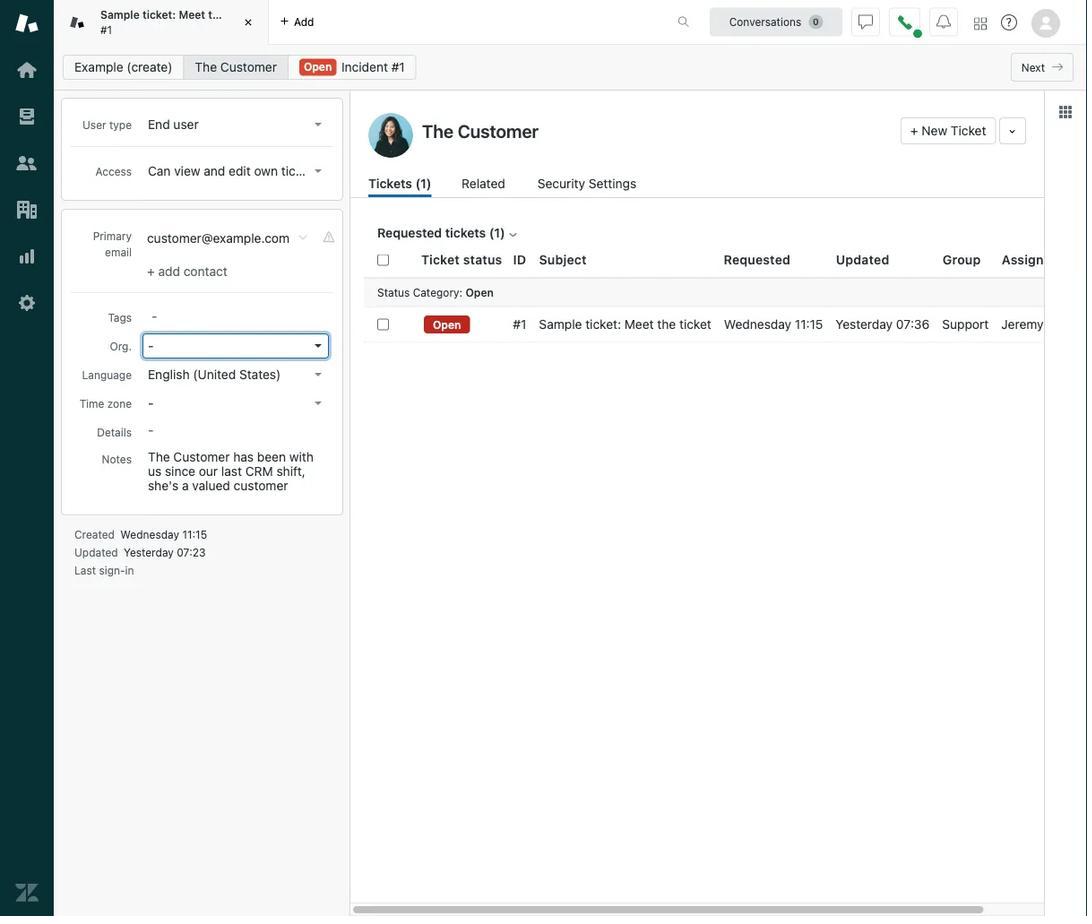 Task type: locate. For each thing, give the bounding box(es) containing it.
0 horizontal spatial open
[[304, 61, 332, 73]]

customer
[[220, 60, 277, 74], [173, 450, 230, 464]]

arrow down image
[[315, 344, 322, 348]]

0 vertical spatial add
[[294, 16, 314, 28]]

add right close icon
[[294, 16, 314, 28]]

1 vertical spatial 11:15
[[182, 528, 207, 541]]

meet for sample ticket: meet the ticket
[[625, 317, 654, 332]]

0 vertical spatial yesterday
[[836, 317, 893, 332]]

1 vertical spatial wednesday
[[120, 528, 179, 541]]

updated down created
[[74, 546, 118, 559]]

0 horizontal spatial sample
[[100, 9, 140, 21]]

views image
[[15, 105, 39, 128]]

1 - button from the top
[[143, 333, 329, 359]]

status
[[377, 286, 410, 298]]

1 vertical spatial updated
[[74, 546, 118, 559]]

11:15 up 07:23
[[182, 528, 207, 541]]

grid
[[351, 242, 1087, 916]]

open down category
[[433, 318, 461, 331]]

can
[[148, 164, 171, 178]]

yesterday left the 07:36
[[836, 317, 893, 332]]

status category : open
[[377, 286, 494, 298]]

updated up 'yesterday 07:36'
[[836, 252, 890, 267]]

0 horizontal spatial wednesday
[[120, 528, 179, 541]]

- for time zone
[[148, 396, 154, 411]]

primary
[[93, 229, 132, 242]]

customer up valued
[[173, 450, 230, 464]]

0 horizontal spatial the
[[148, 450, 170, 464]]

requested
[[377, 225, 442, 240], [724, 252, 791, 267]]

0 vertical spatial meet
[[179, 9, 205, 21]]

the for the customer has been with us since our last crm shift, she's a valued customer
[[148, 450, 170, 464]]

ticket: inside grid
[[586, 317, 621, 332]]

shift,
[[277, 464, 306, 479]]

zendesk image
[[15, 881, 39, 905]]

2 - button from the top
[[143, 391, 329, 416]]

0 vertical spatial requested
[[377, 225, 442, 240]]

customer inside the customer has been with us since our last crm shift, she's a valued customer
[[173, 450, 230, 464]]

meet inside sample ticket: meet the ticket link
[[625, 317, 654, 332]]

- right zone
[[148, 396, 154, 411]]

4 arrow down image from the top
[[315, 402, 322, 405]]

1 vertical spatial #1
[[391, 60, 405, 74]]

0 vertical spatial the
[[208, 9, 225, 21]]

status
[[463, 252, 502, 267]]

(1) right tickets
[[416, 176, 432, 191]]

1 horizontal spatial #1
[[391, 60, 405, 74]]

the inside the customer has been with us since our last crm shift, she's a valued customer
[[148, 450, 170, 464]]

ticket
[[951, 123, 986, 138], [421, 252, 460, 267]]

0 vertical spatial (1)
[[416, 176, 432, 191]]

+ for + add contact
[[147, 264, 155, 279]]

1 vertical spatial +
[[147, 264, 155, 279]]

07:36
[[896, 317, 930, 332]]

1 vertical spatial ticket
[[680, 317, 712, 332]]

1 - from the top
[[148, 338, 154, 353]]

ticket: for sample ticket: meet the ticket #1
[[142, 9, 176, 21]]

org.
[[110, 340, 132, 352]]

requested up 'select all tickets' option
[[377, 225, 442, 240]]

ticket: down subject
[[586, 317, 621, 332]]

0 horizontal spatial ticket
[[228, 9, 258, 21]]

security settings
[[538, 176, 637, 191]]

she's
[[148, 478, 179, 493]]

+ new ticket button
[[901, 117, 996, 144]]

1 horizontal spatial updated
[[836, 252, 890, 267]]

arrow down image inside 'end user' button
[[315, 123, 322, 126]]

has
[[233, 450, 254, 464]]

ticket status
[[421, 252, 502, 267]]

0 horizontal spatial ticket:
[[142, 9, 176, 21]]

0 horizontal spatial +
[[147, 264, 155, 279]]

1 horizontal spatial (1)
[[489, 225, 505, 240]]

0 vertical spatial ticket
[[951, 123, 986, 138]]

states)
[[239, 367, 281, 382]]

requested up wednesday 11:15
[[724, 252, 791, 267]]

arrow down image for (united
[[315, 373, 322, 377]]

None checkbox
[[377, 319, 389, 330]]

2 vertical spatial open
[[433, 318, 461, 331]]

miller
[[1047, 317, 1079, 332]]

ticket left wednesday 11:15
[[680, 317, 712, 332]]

zendesk products image
[[974, 17, 987, 30]]

english
[[148, 367, 190, 382]]

wednesday inside created wednesday 11:15 updated yesterday 07:23 last sign-in
[[120, 528, 179, 541]]

0 vertical spatial the
[[195, 60, 217, 74]]

1 vertical spatial -
[[148, 396, 154, 411]]

- for org.
[[148, 338, 154, 353]]

Select All Tickets checkbox
[[377, 254, 389, 266]]

0 horizontal spatial meet
[[179, 9, 205, 21]]

- field
[[144, 306, 329, 325]]

security
[[538, 176, 585, 191]]

0 horizontal spatial tickets
[[281, 164, 320, 178]]

get started image
[[15, 58, 39, 82]]

- right org.
[[148, 338, 154, 353]]

1 vertical spatial requested
[[724, 252, 791, 267]]

customer down close icon
[[220, 60, 277, 74]]

details
[[97, 426, 132, 438]]

yesterday up "in"
[[124, 546, 174, 559]]

next button
[[1011, 53, 1074, 82]]

the inside secondary element
[[195, 60, 217, 74]]

conversations button
[[710, 8, 843, 36]]

yesterday 07:36
[[836, 317, 930, 332]]

ticket: inside sample ticket: meet the ticket #1
[[142, 9, 176, 21]]

the
[[195, 60, 217, 74], [148, 450, 170, 464]]

2 horizontal spatial #1
[[513, 317, 527, 332]]

#1 up example
[[100, 23, 112, 36]]

edit
[[229, 164, 251, 178]]

+
[[911, 123, 919, 138], [147, 264, 155, 279]]

english (united states)
[[148, 367, 281, 382]]

0 vertical spatial updated
[[836, 252, 890, 267]]

tickets inside button
[[281, 164, 320, 178]]

#1 right incident
[[391, 60, 405, 74]]

1 horizontal spatial 11:15
[[795, 317, 823, 332]]

ticket right new
[[951, 123, 986, 138]]

sample down subject
[[539, 317, 582, 332]]

1 horizontal spatial open
[[433, 318, 461, 331]]

1 horizontal spatial yesterday
[[836, 317, 893, 332]]

the down sample ticket: meet the ticket #1
[[195, 60, 217, 74]]

the up 'she's'
[[148, 450, 170, 464]]

- button
[[143, 333, 329, 359], [143, 391, 329, 416]]

group
[[943, 252, 981, 267]]

customers image
[[15, 152, 39, 175]]

subject
[[539, 252, 587, 267]]

tickets
[[368, 176, 412, 191]]

related link
[[462, 174, 508, 197]]

zendesk support image
[[15, 12, 39, 35]]

1 arrow down image from the top
[[315, 123, 322, 126]]

- button down english (united states) button
[[143, 391, 329, 416]]

a
[[182, 478, 189, 493]]

2 horizontal spatial open
[[466, 286, 494, 298]]

end user
[[148, 117, 199, 132]]

1 vertical spatial - button
[[143, 391, 329, 416]]

0 horizontal spatial the
[[208, 9, 225, 21]]

11:15
[[795, 317, 823, 332], [182, 528, 207, 541]]

#1 down id
[[513, 317, 527, 332]]

arrow down image inside english (united states) button
[[315, 373, 322, 377]]

arrow down image
[[315, 123, 322, 126], [315, 169, 322, 173], [315, 373, 322, 377], [315, 402, 322, 405]]

1 horizontal spatial ticket:
[[586, 317, 621, 332]]

1 vertical spatial sample
[[539, 317, 582, 332]]

arrow down image inside the can view and edit own tickets only button
[[315, 169, 322, 173]]

2 arrow down image from the top
[[315, 169, 322, 173]]

0 horizontal spatial 11:15
[[182, 528, 207, 541]]

1 horizontal spatial ticket
[[951, 123, 986, 138]]

english (united states) button
[[143, 362, 329, 387]]

sample
[[100, 9, 140, 21], [539, 317, 582, 332]]

admin image
[[15, 291, 39, 315]]

ticket: up (create)
[[142, 9, 176, 21]]

user type
[[82, 118, 132, 131]]

wednesday inside grid
[[724, 317, 792, 332]]

yesterday
[[836, 317, 893, 332], [124, 546, 174, 559]]

1 horizontal spatial +
[[911, 123, 919, 138]]

0 vertical spatial 11:15
[[795, 317, 823, 332]]

(1)
[[416, 176, 432, 191], [489, 225, 505, 240]]

tab
[[54, 0, 269, 45]]

new
[[922, 123, 948, 138]]

1 horizontal spatial tickets
[[445, 225, 486, 240]]

meet inside sample ticket: meet the ticket #1
[[179, 9, 205, 21]]

0 horizontal spatial requested
[[377, 225, 442, 240]]

conversations
[[729, 16, 802, 28]]

1 horizontal spatial add
[[294, 16, 314, 28]]

open inside secondary element
[[304, 61, 332, 73]]

1 vertical spatial yesterday
[[124, 546, 174, 559]]

the for sample ticket: meet the ticket #1
[[208, 9, 225, 21]]

category
[[413, 286, 459, 298]]

11:15 left 'yesterday 07:36'
[[795, 317, 823, 332]]

1 vertical spatial ticket:
[[586, 317, 621, 332]]

add left contact
[[158, 264, 180, 279]]

1 vertical spatial ticket
[[421, 252, 460, 267]]

sample inside sample ticket: meet the ticket #1
[[100, 9, 140, 21]]

None text field
[[417, 117, 894, 144]]

add button
[[269, 0, 325, 44]]

1 horizontal spatial wednesday
[[724, 317, 792, 332]]

1 vertical spatial the
[[148, 450, 170, 464]]

own
[[254, 164, 278, 178]]

0 vertical spatial sample
[[100, 9, 140, 21]]

ticket
[[228, 9, 258, 21], [680, 317, 712, 332]]

-
[[148, 338, 154, 353], [148, 396, 154, 411]]

ticket inside sample ticket: meet the ticket #1
[[228, 9, 258, 21]]

ticket: for sample ticket: meet the ticket
[[586, 317, 621, 332]]

1 vertical spatial meet
[[625, 317, 654, 332]]

the inside sample ticket: meet the ticket #1
[[208, 9, 225, 21]]

0 horizontal spatial add
[[158, 264, 180, 279]]

0 vertical spatial open
[[304, 61, 332, 73]]

reporting image
[[15, 245, 39, 268]]

0 horizontal spatial yesterday
[[124, 546, 174, 559]]

requested for requested
[[724, 252, 791, 267]]

- button up english (united states) button
[[143, 333, 329, 359]]

valued
[[192, 478, 230, 493]]

ticket inside grid
[[680, 317, 712, 332]]

1 vertical spatial add
[[158, 264, 180, 279]]

open right :
[[466, 286, 494, 298]]

tickets up ticket status
[[445, 225, 486, 240]]

0 vertical spatial - button
[[143, 333, 329, 359]]

the
[[208, 9, 225, 21], [657, 317, 676, 332]]

customer
[[234, 478, 288, 493]]

ticket:
[[142, 9, 176, 21], [586, 317, 621, 332]]

ticket up the customer
[[228, 9, 258, 21]]

updated
[[836, 252, 890, 267], [74, 546, 118, 559]]

+ for + new ticket
[[911, 123, 919, 138]]

sample for sample ticket: meet the ticket #1
[[100, 9, 140, 21]]

+ left new
[[911, 123, 919, 138]]

0 vertical spatial wednesday
[[724, 317, 792, 332]]

created
[[74, 528, 115, 541]]

example
[[74, 60, 123, 74]]

0 horizontal spatial ticket
[[421, 252, 460, 267]]

open left incident
[[304, 61, 332, 73]]

1 horizontal spatial the
[[195, 60, 217, 74]]

wednesday 11:15
[[724, 317, 823, 332]]

0 horizontal spatial updated
[[74, 546, 118, 559]]

2 - from the top
[[148, 396, 154, 411]]

+ inside button
[[911, 123, 919, 138]]

tickets right own
[[281, 164, 320, 178]]

requested inside grid
[[724, 252, 791, 267]]

0 vertical spatial ticket
[[228, 9, 258, 21]]

time zone
[[79, 397, 132, 410]]

1 horizontal spatial meet
[[625, 317, 654, 332]]

end
[[148, 117, 170, 132]]

0 horizontal spatial (1)
[[416, 176, 432, 191]]

0 vertical spatial ticket:
[[142, 9, 176, 21]]

0 vertical spatial tickets
[[281, 164, 320, 178]]

1 horizontal spatial requested
[[724, 252, 791, 267]]

1 horizontal spatial the
[[657, 317, 676, 332]]

0 vertical spatial #1
[[100, 23, 112, 36]]

sample ticket: meet the ticket #1
[[100, 9, 258, 36]]

1 vertical spatial customer
[[173, 450, 230, 464]]

requested for requested tickets (1)
[[377, 225, 442, 240]]

(1) inside "link"
[[416, 176, 432, 191]]

the customer has been with us since our last crm shift, she's a valued customer
[[148, 450, 317, 493]]

0 vertical spatial customer
[[220, 60, 277, 74]]

customer inside secondary element
[[220, 60, 277, 74]]

ticket down requested tickets (1)
[[421, 252, 460, 267]]

meet
[[179, 9, 205, 21], [625, 317, 654, 332]]

sample up 'example (create)'
[[100, 9, 140, 21]]

1 vertical spatial the
[[657, 317, 676, 332]]

0 vertical spatial +
[[911, 123, 919, 138]]

1 horizontal spatial sample
[[539, 317, 582, 332]]

0 horizontal spatial #1
[[100, 23, 112, 36]]

0 vertical spatial -
[[148, 338, 154, 353]]

user
[[173, 117, 199, 132]]

assignee
[[1002, 252, 1059, 267]]

view
[[174, 164, 200, 178]]

(1) up 'status'
[[489, 225, 505, 240]]

updated inside created wednesday 11:15 updated yesterday 07:23 last sign-in
[[74, 546, 118, 559]]

grid containing ticket status
[[351, 242, 1087, 916]]

created wednesday 11:15 updated yesterday 07:23 last sign-in
[[74, 528, 207, 576]]

+ left contact
[[147, 264, 155, 279]]

wednesday
[[724, 317, 792, 332], [120, 528, 179, 541]]

1 horizontal spatial ticket
[[680, 317, 712, 332]]

3 arrow down image from the top
[[315, 373, 322, 377]]



Task type: vqa. For each thing, say whether or not it's contained in the screenshot.
customers icon
yes



Task type: describe. For each thing, give the bounding box(es) containing it.
customer@example.com
[[147, 231, 290, 246]]

the customer link
[[183, 55, 289, 80]]

button displays agent's chat status as invisible. image
[[859, 15, 873, 29]]

can view and edit own tickets only
[[148, 164, 347, 178]]

1 vertical spatial tickets
[[445, 225, 486, 240]]

tickets (1) link
[[368, 174, 432, 197]]

the for sample ticket: meet the ticket
[[657, 317, 676, 332]]

customer for the customer
[[220, 60, 277, 74]]

tab containing sample ticket: meet the ticket
[[54, 0, 269, 45]]

sign-
[[99, 564, 125, 576]]

tickets (1)
[[368, 176, 432, 191]]

type
[[109, 118, 132, 131]]

example (create)
[[74, 60, 173, 74]]

+ add contact
[[147, 264, 228, 279]]

ticket inside + new ticket button
[[951, 123, 986, 138]]

07:23
[[177, 546, 206, 559]]

tags
[[108, 311, 132, 324]]

our
[[199, 464, 218, 479]]

2 vertical spatial #1
[[513, 317, 527, 332]]

yesterday inside created wednesday 11:15 updated yesterday 07:23 last sign-in
[[124, 546, 174, 559]]

secondary element
[[54, 49, 1087, 85]]

updated inside grid
[[836, 252, 890, 267]]

zone
[[107, 397, 132, 410]]

security settings link
[[538, 174, 642, 197]]

add inside dropdown button
[[294, 16, 314, 28]]

time
[[79, 397, 104, 410]]

access
[[96, 165, 132, 178]]

since
[[165, 464, 195, 479]]

jeremy miller
[[1002, 317, 1079, 332]]

1 vertical spatial (1)
[[489, 225, 505, 240]]

sample ticket: meet the ticket link
[[539, 316, 712, 333]]

arrow down image for user
[[315, 123, 322, 126]]

meet for sample ticket: meet the ticket #1
[[179, 9, 205, 21]]

main element
[[0, 0, 54, 916]]

the customer
[[195, 60, 277, 74]]

close image
[[239, 13, 257, 31]]

incident #1
[[342, 60, 405, 74]]

last
[[221, 464, 242, 479]]

customer for the customer has been with us since our last crm shift, she's a valued customer
[[173, 450, 230, 464]]

primary email
[[93, 229, 132, 258]]

support
[[942, 317, 989, 332]]

can view and edit own tickets only button
[[143, 159, 347, 184]]

related
[[462, 176, 505, 191]]

the for the customer
[[195, 60, 217, 74]]

email
[[105, 246, 132, 258]]

notes
[[102, 453, 132, 465]]

crm
[[245, 464, 273, 479]]

jeremy
[[1002, 317, 1044, 332]]

with
[[289, 450, 314, 464]]

:
[[459, 286, 463, 298]]

us
[[148, 464, 162, 479]]

settings
[[589, 176, 637, 191]]

#1 inside sample ticket: meet the ticket #1
[[100, 23, 112, 36]]

+ new ticket
[[911, 123, 986, 138]]

notifications image
[[937, 15, 951, 29]]

organizations image
[[15, 198, 39, 221]]

id
[[513, 252, 526, 267]]

been
[[257, 450, 286, 464]]

sample for sample ticket: meet the ticket
[[539, 317, 582, 332]]

- button for org.
[[143, 333, 329, 359]]

only
[[323, 164, 347, 178]]

get help image
[[1001, 14, 1017, 30]]

example (create) button
[[63, 55, 184, 80]]

#1 inside secondary element
[[391, 60, 405, 74]]

ticket for sample ticket: meet the ticket #1
[[228, 9, 258, 21]]

(create)
[[127, 60, 173, 74]]

1 vertical spatial open
[[466, 286, 494, 298]]

apps image
[[1059, 105, 1073, 119]]

in
[[125, 564, 134, 576]]

next
[[1022, 61, 1045, 74]]

ticket for sample ticket: meet the ticket
[[680, 317, 712, 332]]

requested tickets (1)
[[377, 225, 505, 240]]

tabs tab list
[[54, 0, 659, 45]]

last
[[74, 564, 96, 576]]

user
[[82, 118, 106, 131]]

end user button
[[143, 112, 329, 137]]

sample ticket: meet the ticket
[[539, 317, 712, 332]]

language
[[82, 368, 132, 381]]

arrow down image for view
[[315, 169, 322, 173]]

(united
[[193, 367, 236, 382]]

11:15 inside created wednesday 11:15 updated yesterday 07:23 last sign-in
[[182, 528, 207, 541]]

contact
[[184, 264, 228, 279]]

- button for time zone
[[143, 391, 329, 416]]

and
[[204, 164, 225, 178]]

arrow down image inside "-" button
[[315, 402, 322, 405]]



